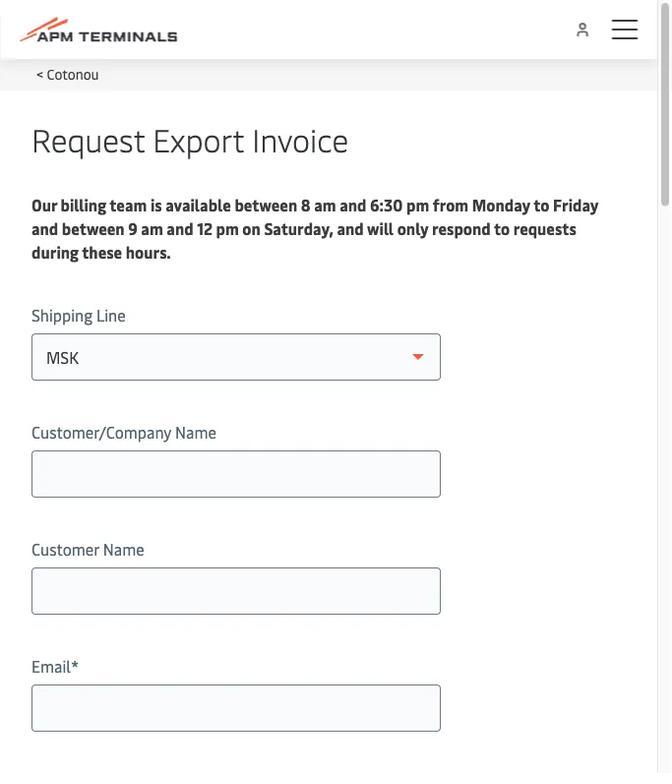 Task type: locate. For each thing, give the bounding box(es) containing it.
to
[[534, 194, 550, 215], [494, 218, 510, 239]]

from
[[433, 194, 469, 215]]

monday
[[472, 194, 531, 215]]

only
[[397, 218, 429, 239]]

between up these
[[62, 218, 125, 239]]

friday
[[553, 194, 599, 215]]

customer/company name
[[32, 421, 216, 443]]

am right 9
[[141, 218, 163, 239]]

0 horizontal spatial name
[[103, 538, 144, 560]]

am right 8
[[314, 194, 336, 215]]

0 vertical spatial am
[[314, 194, 336, 215]]

will
[[367, 218, 394, 239]]

name up customer/company name text field
[[175, 421, 216, 443]]

pm
[[407, 194, 429, 215], [216, 218, 239, 239]]

Customer/Company Name text field
[[32, 451, 441, 498]]

6:30
[[370, 194, 403, 215]]

to down monday
[[494, 218, 510, 239]]

available
[[166, 194, 231, 215]]

12
[[197, 218, 213, 239]]

0 horizontal spatial am
[[141, 218, 163, 239]]

0 vertical spatial pm
[[407, 194, 429, 215]]

during
[[32, 241, 79, 262]]

shipping
[[32, 304, 93, 325]]

on
[[243, 218, 261, 239]]

and
[[340, 194, 367, 215], [32, 218, 58, 239], [167, 218, 194, 239], [337, 218, 364, 239]]

name right customer
[[103, 538, 144, 560]]

0 vertical spatial name
[[175, 421, 216, 443]]

8
[[301, 194, 311, 215]]

to up requests
[[534, 194, 550, 215]]

0 horizontal spatial between
[[62, 218, 125, 239]]

is
[[151, 194, 162, 215]]

Email email field
[[32, 685, 441, 732]]

1 horizontal spatial am
[[314, 194, 336, 215]]

0 horizontal spatial pm
[[216, 218, 239, 239]]

1 vertical spatial pm
[[216, 218, 239, 239]]

1 horizontal spatial pm
[[407, 194, 429, 215]]

our
[[32, 194, 57, 215]]

am
[[314, 194, 336, 215], [141, 218, 163, 239]]

hours.
[[126, 241, 171, 262]]

between up on
[[235, 194, 297, 215]]

1 vertical spatial to
[[494, 218, 510, 239]]

pm right 12
[[216, 218, 239, 239]]

0 vertical spatial to
[[534, 194, 550, 215]]

between
[[235, 194, 297, 215], [62, 218, 125, 239]]

1 horizontal spatial name
[[175, 421, 216, 443]]

invoice
[[252, 118, 349, 160]]

0 vertical spatial between
[[235, 194, 297, 215]]

these
[[82, 241, 122, 262]]

name
[[175, 421, 216, 443], [103, 538, 144, 560]]

pm up only
[[407, 194, 429, 215]]

cotonou link
[[47, 64, 99, 83]]

1 vertical spatial name
[[103, 538, 144, 560]]



Task type: describe. For each thing, give the bounding box(es) containing it.
1 vertical spatial am
[[141, 218, 163, 239]]

customer/company
[[32, 421, 171, 443]]

9
[[128, 218, 138, 239]]

requests
[[514, 218, 577, 239]]

line
[[96, 304, 126, 325]]

Customer Name text field
[[32, 568, 441, 615]]

our billing team is available between 8 am and 6:30 pm from monday to friday and between 9 am and 12 pm on saturday, and will only respond to requests during these hours.
[[32, 194, 599, 262]]

team
[[110, 194, 147, 215]]

saturday,
[[264, 218, 334, 239]]

and left 12
[[167, 218, 194, 239]]

name for customer/company name
[[175, 421, 216, 443]]

name for customer name
[[103, 538, 144, 560]]

< cotonou
[[36, 64, 99, 83]]

cotonou
[[47, 64, 99, 83]]

customer name
[[32, 538, 144, 560]]

and down 'our'
[[32, 218, 58, 239]]

and left will
[[337, 218, 364, 239]]

request export invoice
[[32, 118, 349, 160]]

1 horizontal spatial to
[[534, 194, 550, 215]]

customer
[[32, 538, 99, 560]]

export
[[153, 118, 244, 160]]

0 horizontal spatial to
[[494, 218, 510, 239]]

shipping line
[[32, 304, 126, 325]]

billing
[[61, 194, 106, 215]]

and left 6:30
[[340, 194, 367, 215]]

<
[[36, 64, 43, 83]]

respond
[[432, 218, 491, 239]]

1 horizontal spatial between
[[235, 194, 297, 215]]

1 vertical spatial between
[[62, 218, 125, 239]]

request
[[32, 118, 145, 160]]

email
[[32, 656, 71, 677]]



Task type: vqa. For each thing, say whether or not it's contained in the screenshot.
If
no



